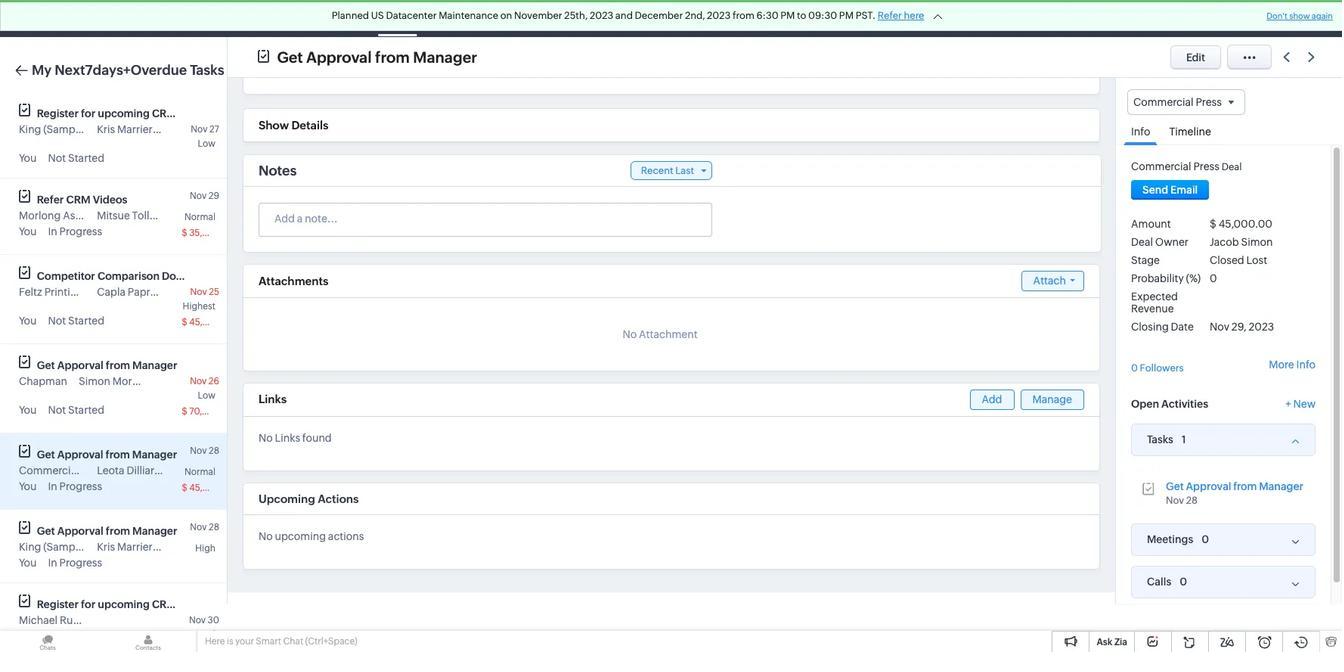 Task type: vqa. For each thing, say whether or not it's contained in the screenshot.


Task type: describe. For each thing, give the bounding box(es) containing it.
crm up "my"
[[36, 11, 67, 26]]

planned us datacenter maintenance on november 25th, 2023 and december 2nd, 2023 from 6:30 pm to 09:30 pm pst. refer here
[[332, 10, 925, 21]]

marrier for in progress
[[117, 541, 153, 553]]

3 started from the top
[[68, 404, 104, 416]]

get apporval from manager
[[37, 525, 177, 537]]

$ 45,000.00 for competitor comparison document
[[182, 317, 235, 328]]

(%)
[[1187, 272, 1201, 285]]

0 vertical spatial $ 45,000.00
[[1210, 218, 1273, 230]]

closed lost
[[1210, 254, 1268, 266]]

products link
[[673, 0, 742, 37]]

crm up associates
[[66, 194, 90, 206]]

and
[[616, 10, 633, 21]]

nov inside register for upcoming crm webinars nov 30
[[189, 615, 206, 626]]

2 horizontal spatial tasks
[[1148, 434, 1174, 446]]

leota dilliard (sample)
[[97, 464, 207, 477]]

recent
[[641, 165, 674, 176]]

profile image
[[1266, 0, 1308, 37]]

6:30
[[757, 10, 779, 21]]

$ for mitsue tollner (sample)
[[182, 228, 187, 238]]

0 for probability (%)
[[1210, 272, 1218, 285]]

1 you from the top
[[19, 152, 37, 164]]

amount
[[1132, 218, 1172, 230]]

enterprise-
[[986, 7, 1035, 18]]

1 vertical spatial press
[[1194, 161, 1220, 173]]

feltz printing service
[[19, 286, 122, 298]]

activities
[[1162, 398, 1209, 410]]

revenue
[[1132, 303, 1175, 315]]

normal for leota dilliard (sample)
[[185, 467, 216, 477]]

reports
[[553, 12, 592, 25]]

kris marrier (sample) for not started
[[97, 123, 198, 135]]

mitsue tollner (sample)
[[97, 210, 212, 222]]

progress for associates
[[59, 225, 102, 238]]

29,
[[1232, 321, 1247, 333]]

low for simon morasca (sample)
[[198, 390, 216, 401]]

26
[[209, 376, 219, 387]]

get approval from manager nov 28
[[1167, 480, 1304, 506]]

no upcoming actions
[[259, 530, 364, 542]]

2nd,
[[685, 10, 705, 21]]

attach
[[1034, 275, 1067, 287]]

apporval for get apporval from manager
[[57, 525, 103, 537]]

create menu image
[[1077, 0, 1114, 37]]

1 vertical spatial commercial
[[1132, 161, 1192, 173]]

king (sample) for in
[[19, 541, 87, 553]]

no for attachments
[[623, 328, 637, 340]]

commercial press link
[[1132, 161, 1220, 173]]

1 vertical spatial info
[[1297, 359, 1316, 371]]

nov left the 29
[[190, 191, 207, 201]]

not started for (sample)
[[48, 152, 104, 164]]

in for king
[[48, 557, 57, 569]]

$ 35,000.00
[[182, 228, 235, 238]]

45,000.00 for get approval from manager
[[189, 483, 235, 493]]

1 pm from the left
[[781, 10, 795, 21]]

$ for simon morasca (sample)
[[182, 406, 187, 417]]

notes
[[259, 163, 297, 179]]

nov left 29, at the right
[[1210, 321, 1230, 333]]

2 horizontal spatial 2023
[[1249, 321, 1275, 333]]

marrier for not started
[[117, 123, 153, 135]]

more info link
[[1270, 359, 1316, 371]]

4 you from the top
[[19, 404, 37, 416]]

mitsue
[[97, 210, 130, 222]]

feltz
[[19, 286, 42, 298]]

date
[[1172, 321, 1194, 333]]

0 horizontal spatial calls
[[505, 12, 529, 25]]

1 horizontal spatial refer
[[878, 10, 902, 21]]

kris marrier (sample) for in progress
[[97, 541, 198, 553]]

associates
[[63, 210, 116, 222]]

king (sample) for not
[[19, 123, 87, 135]]

2 you from the top
[[19, 225, 37, 238]]

1 vertical spatial simon
[[79, 375, 110, 387]]

jacob
[[1210, 236, 1240, 248]]

crm inside register for upcoming crm webinars nov 30
[[152, 598, 176, 610]]

is
[[227, 636, 233, 647]]

register for upcoming crm webinars nov 30
[[37, 598, 226, 626]]

normal for mitsue tollner (sample)
[[185, 212, 216, 222]]

services
[[814, 12, 856, 25]]

followers
[[1140, 363, 1184, 374]]

new
[[1294, 398, 1316, 410]]

deal owner
[[1132, 236, 1189, 248]]

edit
[[1187, 51, 1206, 63]]

don't show again
[[1267, 11, 1334, 20]]

november
[[514, 10, 563, 21]]

not for printing
[[48, 315, 66, 327]]

products
[[685, 12, 729, 25]]

signals element
[[1145, 0, 1173, 37]]

09:30
[[809, 10, 838, 21]]

deals
[[333, 12, 360, 25]]

register for register for upcoming crm webinars nov 27
[[37, 107, 79, 120]]

2 vertical spatial press
[[81, 464, 107, 477]]

1 vertical spatial commercial press
[[19, 464, 107, 477]]

not started for printing
[[48, 315, 104, 327]]

from inside get approval from manager nov 28
[[1234, 480, 1258, 492]]

deal inside "commercial press deal"
[[1222, 161, 1243, 173]]

nov inside the get apporval from manager nov 26
[[190, 376, 207, 387]]

get approval from manager link
[[1167, 480, 1304, 492]]

show details link
[[259, 119, 329, 132]]

details
[[292, 119, 329, 132]]

capla paprocki (sample)
[[97, 286, 217, 298]]

kris for not started
[[97, 123, 115, 135]]

1 vertical spatial meetings
[[1148, 533, 1194, 546]]

1
[[1182, 433, 1187, 445]]

nov 28 for kris marrier (sample)
[[190, 522, 219, 533]]

deals link
[[321, 0, 372, 37]]

signals image
[[1154, 12, 1164, 25]]

crm link
[[12, 11, 67, 26]]

0 vertical spatial info
[[1132, 126, 1151, 138]]

6 you from the top
[[19, 557, 37, 569]]

35,000.00
[[189, 228, 235, 238]]

michael ruta (sample) normal
[[19, 614, 216, 640]]

morasca
[[113, 375, 155, 387]]

progress for (sample)
[[59, 557, 102, 569]]

ask zia
[[1097, 637, 1128, 648]]

competitor
[[37, 270, 95, 282]]

chats image
[[0, 631, 95, 652]]

webinars for register for upcoming crm webinars nov 27
[[179, 107, 226, 120]]

upcoming for register for upcoming crm webinars nov 30
[[98, 598, 150, 610]]

printing
[[44, 286, 83, 298]]

king for get apporval from manager
[[19, 541, 41, 553]]

setup element
[[1235, 0, 1266, 37]]

michael
[[19, 614, 58, 626]]

28 for kris marrier (sample)
[[209, 522, 219, 533]]

tollner
[[132, 210, 166, 222]]

progress for press
[[59, 480, 102, 492]]

your
[[235, 636, 254, 647]]

not for (sample)
[[48, 152, 66, 164]]

tasks inside tasks link
[[384, 12, 411, 25]]

1 vertical spatial deal
[[1132, 236, 1154, 248]]

don't
[[1267, 11, 1288, 20]]

$ for leota dilliard (sample)
[[182, 483, 187, 493]]

info link
[[1124, 115, 1159, 145]]

1 vertical spatial approval
[[57, 449, 103, 461]]

0 horizontal spatial tasks
[[190, 62, 224, 78]]

1 horizontal spatial 2023
[[707, 10, 731, 21]]

maintenance
[[439, 10, 499, 21]]

refer here link
[[878, 10, 925, 21]]

closing
[[1132, 321, 1169, 333]]

2 vertical spatial commercial
[[19, 464, 79, 477]]

here
[[904, 10, 925, 21]]

actions
[[318, 492, 359, 505]]

25
[[209, 287, 219, 297]]

1 horizontal spatial simon
[[1242, 236, 1274, 248]]

previous record image
[[1284, 52, 1291, 62]]

upcoming actions
[[259, 492, 359, 505]]

in for commercial
[[48, 480, 57, 492]]

no for links
[[259, 432, 273, 444]]

0 for meetings
[[1202, 533, 1210, 545]]

no attachment
[[623, 328, 698, 340]]

3 you from the top
[[19, 315, 37, 327]]

nov 29, 2023
[[1210, 321, 1275, 333]]

nov 29
[[190, 191, 219, 201]]

upgrade
[[999, 19, 1042, 30]]

show
[[259, 119, 289, 132]]

calls link
[[493, 0, 541, 37]]

manage link
[[1021, 390, 1085, 410]]

again
[[1312, 11, 1334, 20]]



Task type: locate. For each thing, give the bounding box(es) containing it.
get approval from manager up leota
[[37, 449, 177, 461]]

nov 28 for leota dilliard (sample)
[[190, 446, 219, 456]]

for inside register for upcoming crm webinars nov 27
[[81, 107, 96, 120]]

1 vertical spatial king (sample)
[[19, 541, 87, 553]]

28 for leota dilliard (sample)
[[209, 446, 219, 456]]

not started down 'chapman'
[[48, 404, 104, 416]]

0 vertical spatial commercial press
[[1134, 96, 1222, 108]]

$ left 35,000.00
[[182, 228, 187, 238]]

add link
[[970, 390, 1015, 410]]

upcoming
[[259, 492, 315, 505]]

0 horizontal spatial refer
[[37, 194, 64, 206]]

simon up 'lost'
[[1242, 236, 1274, 248]]

get inside the get apporval from manager nov 26
[[37, 359, 55, 371]]

tasks link
[[372, 0, 423, 37]]

in progress for press
[[48, 480, 102, 492]]

dilliard
[[127, 464, 161, 477]]

1 not from the top
[[48, 152, 66, 164]]

not up refer crm videos
[[48, 152, 66, 164]]

2 vertical spatial no
[[259, 530, 273, 542]]

0
[[1210, 272, 1218, 285], [1132, 363, 1138, 374], [1202, 533, 1210, 545], [1180, 575, 1188, 588]]

upcoming for register for upcoming crm webinars nov 27
[[98, 107, 150, 120]]

1 vertical spatial tasks
[[190, 62, 224, 78]]

0 vertical spatial approval
[[306, 48, 372, 65]]

1 vertical spatial normal
[[185, 467, 216, 477]]

$ down leota dilliard (sample)
[[182, 483, 187, 493]]

no links found
[[259, 432, 332, 444]]

2023 left and
[[590, 10, 614, 21]]

1 vertical spatial not
[[48, 315, 66, 327]]

2023 right the 2nd,
[[707, 10, 731, 21]]

document
[[162, 270, 215, 282]]

1 vertical spatial apporval
[[57, 525, 103, 537]]

1 vertical spatial 28
[[1187, 495, 1198, 506]]

apporval inside the get apporval from manager nov 26
[[57, 359, 103, 371]]

28 down 70,000.00
[[209, 446, 219, 456]]

0 vertical spatial webinars
[[179, 107, 226, 120]]

0 vertical spatial kris marrier (sample)
[[97, 123, 198, 135]]

$ up jacob
[[1210, 218, 1217, 230]]

0 vertical spatial deal
[[1222, 161, 1243, 173]]

1 vertical spatial $ 45,000.00
[[182, 317, 235, 328]]

webinars up 27
[[179, 107, 226, 120]]

0 horizontal spatial commercial press
[[19, 464, 107, 477]]

in progress for associates
[[48, 225, 102, 238]]

1 for from the top
[[81, 107, 96, 120]]

1 vertical spatial for
[[81, 598, 96, 610]]

2 marrier from the top
[[117, 541, 153, 553]]

0 horizontal spatial pm
[[781, 10, 795, 21]]

register inside register for upcoming crm webinars nov 27
[[37, 107, 79, 120]]

more info
[[1270, 359, 1316, 371]]

started for printing
[[68, 315, 104, 327]]

not started down feltz printing service at the top of page
[[48, 315, 104, 327]]

0 horizontal spatial meetings
[[435, 12, 481, 25]]

recent last
[[641, 165, 694, 176]]

$ for capla paprocki (sample)
[[182, 317, 187, 328]]

press up timeline link
[[1196, 96, 1222, 108]]

tasks
[[384, 12, 411, 25], [190, 62, 224, 78], [1148, 434, 1174, 446]]

2 kris from the top
[[97, 541, 115, 553]]

apporval
[[57, 359, 103, 371], [57, 525, 103, 537]]

manager inside the get apporval from manager nov 26
[[132, 359, 177, 371]]

0 vertical spatial refer
[[878, 10, 902, 21]]

in progress for (sample)
[[48, 557, 102, 569]]

nov up high
[[190, 522, 207, 533]]

king for register for upcoming crm webinars
[[19, 123, 41, 135]]

45,000.00 up jacob simon
[[1219, 218, 1273, 230]]

manage
[[1033, 393, 1073, 405]]

nov inside competitor comparison document nov 25
[[190, 287, 207, 297]]

deal right commercial press link
[[1222, 161, 1243, 173]]

commercial up info link
[[1134, 96, 1194, 108]]

1 low from the top
[[198, 138, 216, 149]]

2 for from the top
[[81, 598, 96, 610]]

nov up highest
[[190, 287, 207, 297]]

my next7days+overdue tasks
[[32, 62, 224, 78]]

meetings link
[[423, 0, 493, 37]]

king (sample)
[[19, 123, 87, 135], [19, 541, 87, 553]]

deal up stage
[[1132, 236, 1154, 248]]

crm
[[36, 11, 67, 26], [152, 107, 176, 120], [66, 194, 90, 206], [152, 598, 176, 610]]

get
[[277, 48, 303, 65], [37, 359, 55, 371], [37, 449, 55, 461], [1167, 480, 1185, 492], [37, 525, 55, 537]]

3 in from the top
[[48, 557, 57, 569]]

not down 'chapman'
[[48, 404, 66, 416]]

45,000.00 up high
[[189, 483, 235, 493]]

0 vertical spatial no
[[623, 328, 637, 340]]

projects
[[880, 12, 920, 25]]

service
[[85, 286, 122, 298]]

next record image
[[1309, 52, 1319, 62]]

0 vertical spatial progress
[[59, 225, 102, 238]]

register for register for upcoming crm webinars nov 30
[[37, 598, 79, 610]]

0 vertical spatial register
[[37, 107, 79, 120]]

0 vertical spatial marrier
[[117, 123, 153, 135]]

upcoming inside register for upcoming crm webinars nov 30
[[98, 598, 150, 610]]

1 king (sample) from the top
[[19, 123, 87, 135]]

get approval from manager down us
[[277, 48, 477, 65]]

1 nov 28 from the top
[[190, 446, 219, 456]]

1 vertical spatial no
[[259, 432, 273, 444]]

register down "my"
[[37, 107, 79, 120]]

2 in progress from the top
[[48, 480, 102, 492]]

normal inside michael ruta (sample) normal
[[185, 629, 216, 640]]

70,000.00
[[189, 406, 235, 417]]

0 vertical spatial calls
[[505, 12, 529, 25]]

1 kris marrier (sample) from the top
[[97, 123, 198, 135]]

0 for calls
[[1180, 575, 1188, 588]]

attachments
[[259, 275, 329, 287]]

datacenter
[[386, 10, 437, 21]]

1 vertical spatial upcoming
[[275, 530, 326, 542]]

$ 45,000.00
[[1210, 218, 1273, 230], [182, 317, 235, 328], [182, 483, 235, 493]]

$ left 70,000.00
[[182, 406, 187, 417]]

analytics link
[[604, 0, 673, 37]]

nov left 27
[[191, 124, 208, 135]]

in progress down "morlong associates"
[[48, 225, 102, 238]]

3 not from the top
[[48, 404, 66, 416]]

approval down 1 at the bottom right of the page
[[1187, 480, 1232, 492]]

search element
[[1114, 0, 1145, 37]]

contacts image
[[101, 631, 196, 652]]

kris marrier (sample) down my next7days+overdue tasks
[[97, 123, 198, 135]]

2 not started from the top
[[48, 315, 104, 327]]

for down next7days+overdue
[[81, 107, 96, 120]]

commercial
[[1134, 96, 1194, 108], [1132, 161, 1192, 173], [19, 464, 79, 477]]

zia
[[1115, 637, 1128, 648]]

0 horizontal spatial get approval from manager
[[37, 449, 177, 461]]

us
[[371, 10, 384, 21]]

1 vertical spatial 45,000.00
[[189, 317, 235, 328]]

2 register from the top
[[37, 598, 79, 610]]

2 vertical spatial 45,000.00
[[189, 483, 235, 493]]

last
[[676, 165, 694, 176]]

ruta
[[60, 614, 82, 626]]

show details
[[259, 119, 329, 132]]

0 vertical spatial 45,000.00
[[1219, 218, 1273, 230]]

2 vertical spatial tasks
[[1148, 434, 1174, 446]]

3 normal from the top
[[185, 629, 216, 640]]

0 vertical spatial in
[[48, 225, 57, 238]]

started down the get apporval from manager nov 26
[[68, 404, 104, 416]]

enterprise-trial upgrade
[[986, 7, 1055, 30]]

2 apporval from the top
[[57, 525, 103, 537]]

3 not started from the top
[[48, 404, 104, 416]]

projects link
[[868, 0, 932, 37]]

smart
[[256, 636, 281, 647]]

2 king (sample) from the top
[[19, 541, 87, 553]]

Add a note... field
[[259, 211, 711, 226]]

2 low from the top
[[198, 390, 216, 401]]

0 vertical spatial simon
[[1242, 236, 1274, 248]]

probability
[[1132, 272, 1184, 285]]

actions
[[328, 530, 364, 542]]

attach link
[[1022, 271, 1085, 291]]

2 vertical spatial normal
[[185, 629, 216, 640]]

open
[[1132, 398, 1160, 410]]

pm left to
[[781, 10, 795, 21]]

marrier down my next7days+overdue tasks
[[117, 123, 153, 135]]

in
[[48, 225, 57, 238], [48, 480, 57, 492], [48, 557, 57, 569]]

apporval for get apporval from manager nov 26
[[57, 359, 103, 371]]

1 king from the top
[[19, 123, 41, 135]]

1 vertical spatial calls
[[1148, 576, 1172, 588]]

0 vertical spatial low
[[198, 138, 216, 149]]

commercial down info link
[[1132, 161, 1192, 173]]

nov inside get approval from manager nov 28
[[1167, 495, 1185, 506]]

$ down highest
[[182, 317, 187, 328]]

1 vertical spatial register
[[37, 598, 79, 610]]

kris down next7days+overdue
[[97, 123, 115, 135]]

nov 28 up high
[[190, 522, 219, 533]]

28 inside get approval from manager nov 28
[[1187, 495, 1198, 506]]

add
[[982, 393, 1003, 405]]

0 horizontal spatial deal
[[1132, 236, 1154, 248]]

2 vertical spatial upcoming
[[98, 598, 150, 610]]

register up ruta in the bottom left of the page
[[37, 598, 79, 610]]

$ 45,000.00 down highest
[[182, 317, 235, 328]]

not down printing
[[48, 315, 66, 327]]

None button
[[1132, 180, 1210, 200]]

not started up refer crm videos
[[48, 152, 104, 164]]

chapman
[[19, 375, 67, 387]]

1 vertical spatial links
[[275, 432, 300, 444]]

$ 45,000.00 up jacob simon
[[1210, 218, 1273, 230]]

1 vertical spatial refer
[[37, 194, 64, 206]]

nov down '$ 70,000.00' at bottom
[[190, 446, 207, 456]]

28 up high
[[209, 522, 219, 533]]

nov
[[191, 124, 208, 135], [190, 191, 207, 201], [190, 287, 207, 297], [1210, 321, 1230, 333], [190, 376, 207, 387], [190, 446, 207, 456], [1167, 495, 1185, 506], [190, 522, 207, 533], [189, 615, 206, 626]]

press inside "field"
[[1196, 96, 1222, 108]]

nov left 30
[[189, 615, 206, 626]]

45,000.00 down highest
[[189, 317, 235, 328]]

2 pm from the left
[[840, 10, 854, 21]]

5 you from the top
[[19, 480, 37, 492]]

normal right dilliard
[[185, 467, 216, 477]]

december
[[635, 10, 683, 21]]

commercial left leota
[[19, 464, 79, 477]]

30
[[208, 615, 219, 626]]

nov 28 down '$ 70,000.00' at bottom
[[190, 446, 219, 456]]

1 vertical spatial kris marrier (sample)
[[97, 541, 198, 553]]

more
[[1270, 359, 1295, 371]]

simon
[[1242, 236, 1274, 248], [79, 375, 110, 387]]

2 vertical spatial in
[[48, 557, 57, 569]]

0 vertical spatial press
[[1196, 96, 1222, 108]]

nov inside register for upcoming crm webinars nov 27
[[191, 124, 208, 135]]

kris for in progress
[[97, 541, 115, 553]]

normal up $ 35,000.00
[[185, 212, 216, 222]]

upcoming down upcoming actions
[[275, 530, 326, 542]]

webinars inside register for upcoming crm webinars nov 27
[[179, 107, 226, 120]]

1 horizontal spatial tasks
[[384, 12, 411, 25]]

from
[[733, 10, 755, 21], [375, 48, 410, 65], [106, 359, 130, 371], [106, 449, 130, 461], [1234, 480, 1258, 492], [106, 525, 130, 537]]

0 vertical spatial not
[[48, 152, 66, 164]]

show
[[1290, 11, 1311, 20]]

king (sample) down "my"
[[19, 123, 87, 135]]

1 webinars from the top
[[179, 107, 226, 120]]

0 vertical spatial tasks
[[384, 12, 411, 25]]

2023 right 29, at the right
[[1249, 321, 1275, 333]]

2 vertical spatial $ 45,000.00
[[182, 483, 235, 493]]

2 in from the top
[[48, 480, 57, 492]]

approval down deals
[[306, 48, 372, 65]]

crm inside register for upcoming crm webinars nov 27
[[152, 107, 176, 120]]

2 normal from the top
[[185, 467, 216, 477]]

press down the "timeline"
[[1194, 161, 1220, 173]]

(sample) inside michael ruta (sample) normal
[[84, 614, 128, 626]]

1 horizontal spatial get approval from manager
[[277, 48, 477, 65]]

started up refer crm videos
[[68, 152, 104, 164]]

get inside get approval from manager nov 28
[[1167, 480, 1185, 492]]

no
[[623, 328, 637, 340], [259, 432, 273, 444], [259, 530, 273, 542]]

1 horizontal spatial deal
[[1222, 161, 1243, 173]]

approval up leota
[[57, 449, 103, 461]]

in up get apporval from manager in the bottom of the page
[[48, 480, 57, 492]]

on
[[501, 10, 512, 21]]

1 horizontal spatial meetings
[[1148, 533, 1194, 546]]

1 started from the top
[[68, 152, 104, 164]]

0 horizontal spatial simon
[[79, 375, 110, 387]]

1 vertical spatial kris
[[97, 541, 115, 553]]

morlong
[[19, 210, 61, 222]]

crm down my next7days+overdue tasks
[[152, 107, 176, 120]]

upcoming inside register for upcoming crm webinars nov 27
[[98, 107, 150, 120]]

1 vertical spatial king
[[19, 541, 41, 553]]

for inside register for upcoming crm webinars nov 30
[[81, 598, 96, 610]]

45,000.00
[[1219, 218, 1273, 230], [189, 317, 235, 328], [189, 483, 235, 493]]

0 vertical spatial 28
[[209, 446, 219, 456]]

2 horizontal spatial approval
[[1187, 480, 1232, 492]]

started for (sample)
[[68, 152, 104, 164]]

1 vertical spatial get approval from manager
[[37, 449, 177, 461]]

refer crm videos
[[37, 194, 127, 206]]

2 vertical spatial started
[[68, 404, 104, 416]]

0 horizontal spatial 2023
[[590, 10, 614, 21]]

1 apporval from the top
[[57, 359, 103, 371]]

1 vertical spatial marrier
[[117, 541, 153, 553]]

from inside the get apporval from manager nov 26
[[106, 359, 130, 371]]

1 horizontal spatial info
[[1297, 359, 1316, 371]]

in for morlong
[[48, 225, 57, 238]]

press left dilliard
[[81, 464, 107, 477]]

0 vertical spatial meetings
[[435, 12, 481, 25]]

webinars up 30
[[179, 598, 226, 610]]

1 vertical spatial started
[[68, 315, 104, 327]]

manager inside get approval from manager nov 28
[[1260, 480, 1304, 492]]

commercial press up timeline link
[[1134, 96, 1222, 108]]

1 register from the top
[[37, 107, 79, 120]]

king (sample) down get apporval from manager in the bottom of the page
[[19, 541, 87, 553]]

1 marrier from the top
[[117, 123, 153, 135]]

1 horizontal spatial pm
[[840, 10, 854, 21]]

0 vertical spatial normal
[[185, 212, 216, 222]]

1 vertical spatial not started
[[48, 315, 104, 327]]

kris down get apporval from manager in the bottom of the page
[[97, 541, 115, 553]]

commercial press up get apporval from manager in the bottom of the page
[[19, 464, 107, 477]]

2 not from the top
[[48, 315, 66, 327]]

1 vertical spatial low
[[198, 390, 216, 401]]

2 nov 28 from the top
[[190, 522, 219, 533]]

nov left 26
[[190, 376, 207, 387]]

marketplace element
[[1204, 0, 1235, 37]]

pm left pst.
[[840, 10, 854, 21]]

tasks up 27
[[190, 62, 224, 78]]

morlong associates
[[19, 210, 116, 222]]

1 vertical spatial in progress
[[48, 480, 102, 492]]

0 vertical spatial nov 28
[[190, 446, 219, 456]]

3 in progress from the top
[[48, 557, 102, 569]]

register inside register for upcoming crm webinars nov 30
[[37, 598, 79, 610]]

no left the found
[[259, 432, 273, 444]]

in up michael
[[48, 557, 57, 569]]

2 webinars from the top
[[179, 598, 226, 610]]

normal down 30
[[185, 629, 216, 640]]

0 vertical spatial king (sample)
[[19, 123, 87, 135]]

in progress down leota
[[48, 480, 102, 492]]

links left the found
[[275, 432, 300, 444]]

2 vertical spatial not started
[[48, 404, 104, 416]]

2 vertical spatial progress
[[59, 557, 102, 569]]

search image
[[1123, 12, 1136, 25]]

closing date
[[1132, 321, 1194, 333]]

next7days+overdue
[[55, 62, 187, 78]]

2 king from the top
[[19, 541, 41, 553]]

nov down the get approval from manager link
[[1167, 495, 1185, 506]]

commercial press deal
[[1132, 161, 1243, 173]]

get apporval from manager nov 26
[[37, 359, 219, 387]]

1 not started from the top
[[48, 152, 104, 164]]

lost
[[1247, 254, 1268, 266]]

0 horizontal spatial approval
[[57, 449, 103, 461]]

0 vertical spatial started
[[68, 152, 104, 164]]

3 progress from the top
[[59, 557, 102, 569]]

commercial inside "field"
[[1134, 96, 1194, 108]]

0 vertical spatial get approval from manager
[[277, 48, 477, 65]]

low for kris marrier (sample)
[[198, 138, 216, 149]]

king
[[19, 123, 41, 135], [19, 541, 41, 553]]

1 progress from the top
[[59, 225, 102, 238]]

expected revenue
[[1132, 291, 1179, 315]]

0 followers
[[1132, 363, 1184, 374]]

tasks left 1 at the bottom right of the page
[[1148, 434, 1174, 446]]

2 progress from the top
[[59, 480, 102, 492]]

upcoming down next7days+overdue
[[98, 107, 150, 120]]

tasks right us
[[384, 12, 411, 25]]

nov 28
[[190, 446, 219, 456], [190, 522, 219, 533]]

progress down get apporval from manager in the bottom of the page
[[59, 557, 102, 569]]

started down feltz printing service at the top of page
[[68, 315, 104, 327]]

info right more
[[1297, 359, 1316, 371]]

0 vertical spatial links
[[259, 393, 287, 405]]

upcoming up michael ruta (sample) normal
[[98, 598, 150, 610]]

29
[[209, 191, 219, 201]]

in down morlong
[[48, 225, 57, 238]]

you
[[19, 152, 37, 164], [19, 225, 37, 238], [19, 315, 37, 327], [19, 404, 37, 416], [19, 480, 37, 492], [19, 557, 37, 569]]

webinars inside register for upcoming crm webinars nov 30
[[179, 598, 226, 610]]

progress down associates
[[59, 225, 102, 238]]

videos
[[93, 194, 127, 206]]

competitor comparison document nov 25
[[37, 270, 219, 297]]

2 vertical spatial 28
[[209, 522, 219, 533]]

commercial press
[[1134, 96, 1222, 108], [19, 464, 107, 477]]

planned
[[332, 10, 369, 21]]

45,000.00 for competitor comparison document
[[189, 317, 235, 328]]

king up michael
[[19, 541, 41, 553]]

in progress down get apporval from manager in the bottom of the page
[[48, 557, 102, 569]]

analytics
[[616, 12, 661, 25]]

comparison
[[98, 270, 160, 282]]

2023
[[590, 10, 614, 21], [707, 10, 731, 21], [1249, 321, 1275, 333]]

2 kris marrier (sample) from the top
[[97, 541, 198, 553]]

marrier down get apporval from manager in the bottom of the page
[[117, 541, 153, 553]]

refer up morlong
[[37, 194, 64, 206]]

for for register for upcoming crm webinars nov 30
[[81, 598, 96, 610]]

kris
[[97, 123, 115, 135], [97, 541, 115, 553]]

low up '$ 70,000.00' at bottom
[[198, 390, 216, 401]]

1 normal from the top
[[185, 212, 216, 222]]

links up no links found
[[259, 393, 287, 405]]

pm
[[781, 10, 795, 21], [840, 10, 854, 21]]

upcoming
[[98, 107, 150, 120], [275, 530, 326, 542], [98, 598, 150, 610]]

+ new
[[1286, 398, 1316, 410]]

2 started from the top
[[68, 315, 104, 327]]

no down upcoming
[[259, 530, 273, 542]]

quotes
[[754, 12, 790, 25]]

2 vertical spatial in progress
[[48, 557, 102, 569]]

0 vertical spatial upcoming
[[98, 107, 150, 120]]

stage
[[1132, 254, 1160, 266]]

1 kris from the top
[[97, 123, 115, 135]]

webinars for register for upcoming crm webinars nov 30
[[179, 598, 226, 610]]

webinars
[[179, 107, 226, 120], [179, 598, 226, 610]]

$ 45,000.00 for get approval from manager
[[182, 483, 235, 493]]

apporval up 'chapman'
[[57, 359, 103, 371]]

king down "my"
[[19, 123, 41, 135]]

1 horizontal spatial commercial press
[[1134, 96, 1222, 108]]

simon morasca (sample)
[[79, 375, 200, 387]]

$ 45,000.00 down leota dilliard (sample)
[[182, 483, 235, 493]]

1 in progress from the top
[[48, 225, 102, 238]]

progress down leota
[[59, 480, 102, 492]]

0 vertical spatial king
[[19, 123, 41, 135]]

0 vertical spatial in progress
[[48, 225, 102, 238]]

info up commercial press link
[[1132, 126, 1151, 138]]

refer right pst.
[[878, 10, 902, 21]]

simon left the "morasca" on the bottom
[[79, 375, 110, 387]]

apporval down leota
[[57, 525, 103, 537]]

closed
[[1210, 254, 1245, 266]]

for for register for upcoming crm webinars nov 27
[[81, 107, 96, 120]]

1 in from the top
[[48, 225, 57, 238]]

approval inside get approval from manager nov 28
[[1187, 480, 1232, 492]]

commercial press inside "field"
[[1134, 96, 1222, 108]]

Commercial Press field
[[1128, 89, 1246, 115]]



